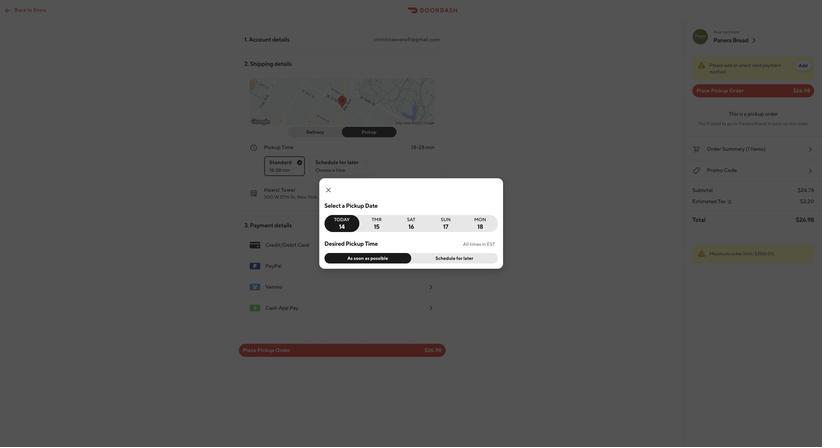 Task type: describe. For each thing, give the bounding box(es) containing it.
store
[[33, 7, 46, 13]]

order inside status
[[731, 251, 743, 257]]

method
[[710, 69, 726, 75]]

your
[[714, 30, 722, 34]]

tmr
[[372, 217, 382, 223]]

maximum
[[710, 251, 730, 257]]

w
[[274, 195, 279, 200]]

today 14
[[334, 217, 350, 230]]

desired pickup time
[[324, 241, 378, 247]]

300
[[264, 195, 273, 200]]

2 vertical spatial $26.98
[[424, 348, 442, 354]]

pickup time
[[264, 144, 293, 151]]

card
[[297, 242, 309, 248]]

cash app pay
[[265, 305, 299, 311]]

for inside option group
[[339, 160, 346, 166]]

As soon as possible radio
[[324, 253, 411, 264]]

57th
[[280, 195, 290, 200]]

details for 1. account details
[[272, 36, 290, 43]]

details for 2. shipping details
[[274, 60, 292, 67]]

add new payment method image for cash app pay
[[427, 305, 435, 312]]

add new payment method image for paypal
[[427, 263, 435, 270]]

0 vertical spatial 18–28
[[411, 144, 425, 151]]

14
[[339, 224, 345, 230]]

back to store link
[[0, 4, 50, 17]]

pay
[[290, 305, 299, 311]]

add new payment method image
[[427, 284, 435, 291]]

valid
[[752, 63, 762, 68]]

subtotal
[[693, 187, 713, 194]]

summary
[[722, 146, 745, 152]]

later inside option group
[[347, 160, 359, 166]]

1 vertical spatial order
[[798, 121, 809, 126]]

est
[[487, 242, 495, 247]]

select
[[324, 203, 341, 209]]

venmo
[[265, 284, 282, 290]]

0 horizontal spatial schedule
[[315, 160, 338, 166]]

to left pick
[[768, 121, 772, 126]]

for inside radio
[[456, 256, 463, 261]]

1 vertical spatial $26.98
[[796, 217, 814, 224]]

0 vertical spatial 18–28 min
[[411, 144, 435, 151]]

18
[[478, 224, 483, 230]]

today
[[334, 217, 350, 223]]

0 horizontal spatial min
[[282, 168, 290, 173]]

promo
[[707, 167, 723, 174]]

0 horizontal spatial bread
[[733, 37, 749, 44]]

this
[[729, 111, 738, 117]]

1 vertical spatial place
[[243, 348, 256, 354]]

as soon as possible
[[347, 256, 388, 261]]

soon
[[354, 256, 364, 261]]

desired
[[324, 241, 345, 247]]

times
[[470, 242, 481, 247]]

1 horizontal spatial min
[[426, 144, 435, 151]]

promo code
[[707, 167, 737, 174]]

mon 18
[[474, 217, 486, 230]]

0 horizontal spatial time
[[282, 144, 293, 151]]

all
[[463, 242, 469, 247]]

sat 16
[[407, 217, 415, 230]]

promo code button
[[693, 166, 814, 176]]

panera bread link
[[714, 36, 758, 44]]

maximum order limit: $300.00
[[710, 251, 774, 257]]

payment
[[763, 63, 781, 68]]

standard
[[269, 160, 292, 166]]

Pickup radio
[[342, 127, 396, 138]]

in
[[482, 242, 486, 247]]

this
[[789, 121, 797, 126]]

code
[[724, 167, 737, 174]]

credit/debit
[[265, 242, 296, 248]]

your cart from
[[714, 30, 740, 34]]

status containing please add or select valid payment method
[[693, 56, 814, 80]]

10019,
[[327, 195, 341, 200]]

day picker option group
[[324, 215, 498, 232]]

this is a pickup order
[[729, 111, 778, 117]]

0 horizontal spatial order
[[275, 348, 290, 354]]

select
[[739, 63, 751, 68]]

1 horizontal spatial bread
[[754, 121, 767, 126]]

cart
[[723, 30, 730, 34]]

st,
[[291, 195, 296, 200]]

tower
[[281, 187, 295, 193]]

1 horizontal spatial order
[[765, 111, 778, 117]]

you'll
[[698, 121, 710, 126]]

time
[[336, 168, 345, 173]]

a for select a pickup date
[[342, 203, 345, 209]]

hearst tower 300 w 57th st,  new york,  ny 10019,  usa
[[264, 187, 351, 200]]

0 vertical spatial place
[[696, 88, 710, 94]]

order inside button
[[707, 146, 721, 152]]

usa
[[342, 195, 351, 200]]

1 vertical spatial 18–28 min
[[269, 168, 290, 173]]

Schedule for later radio
[[407, 253, 498, 264]]

3. payment
[[244, 222, 273, 229]]

to right back
[[27, 7, 32, 13]]

0 vertical spatial place pickup order
[[696, 88, 744, 94]]

$24.78
[[798, 187, 814, 194]]

Delivery radio
[[288, 127, 346, 138]]

need
[[710, 121, 721, 126]]

ny
[[319, 195, 326, 200]]

0 vertical spatial a
[[744, 111, 747, 117]]

add button
[[795, 60, 812, 71]]

choose
[[315, 168, 332, 173]]



Task type: locate. For each thing, give the bounding box(es) containing it.
1 vertical spatial min
[[282, 168, 290, 173]]

a
[[744, 111, 747, 117], [332, 168, 335, 173], [342, 203, 345, 209]]

mon
[[474, 217, 486, 223]]

0 vertical spatial later
[[347, 160, 359, 166]]

toggle asap option group
[[324, 253, 498, 264]]

1 horizontal spatial for
[[456, 256, 463, 261]]

panera
[[714, 37, 732, 44], [739, 121, 753, 126]]

pickup
[[711, 88, 728, 94], [362, 130, 377, 135], [264, 144, 281, 151], [346, 203, 364, 209], [346, 241, 364, 247], [257, 348, 274, 354]]

1 vertical spatial panera
[[739, 121, 753, 126]]

0 vertical spatial panera
[[714, 37, 732, 44]]

0 vertical spatial add new payment method image
[[427, 263, 435, 270]]

2 vertical spatial order
[[275, 348, 290, 354]]

0 horizontal spatial 18–28 min
[[269, 168, 290, 173]]

cash
[[265, 305, 277, 311]]

1 vertical spatial details
[[274, 60, 292, 67]]

panera down is
[[739, 121, 753, 126]]

2 vertical spatial details
[[274, 222, 292, 229]]

sun
[[441, 217, 451, 223]]

bread
[[733, 37, 749, 44], [754, 121, 767, 126]]

1 vertical spatial add new payment method image
[[427, 305, 435, 312]]

schedule inside radio
[[436, 256, 456, 261]]

a down usa
[[342, 203, 345, 209]]

total
[[693, 217, 706, 224]]

2 horizontal spatial order
[[798, 121, 809, 126]]

0 vertical spatial details
[[272, 36, 290, 43]]

details up credit/debit
[[274, 222, 292, 229]]

up
[[783, 121, 788, 126]]

place pickup order
[[696, 88, 744, 94], [243, 348, 290, 354]]

later down delivery or pickup selector option group
[[347, 160, 359, 166]]

to
[[27, 7, 32, 13], [722, 121, 726, 126], [734, 121, 738, 126], [768, 121, 772, 126]]

1 horizontal spatial 18–28
[[411, 144, 425, 151]]

please
[[710, 63, 723, 68]]

sat
[[407, 217, 415, 223]]

1 vertical spatial place pickup order
[[243, 348, 290, 354]]

0 horizontal spatial 18–28
[[269, 168, 281, 173]]

1 vertical spatial schedule for later
[[436, 256, 473, 261]]

close image
[[324, 186, 332, 194]]

pickup
[[748, 111, 764, 117]]

order right this
[[798, 121, 809, 126]]

option group
[[264, 151, 435, 176]]

status
[[693, 56, 814, 80]]

min
[[426, 144, 435, 151], [282, 168, 290, 173]]

2 horizontal spatial order
[[729, 88, 744, 94]]

tmr 15
[[372, 217, 382, 230]]

app
[[279, 305, 289, 311]]

0 vertical spatial order
[[729, 88, 744, 94]]

add new payment method image up add new payment method icon
[[427, 263, 435, 270]]

sun 17
[[441, 217, 451, 230]]

15
[[374, 224, 380, 230]]

new
[[297, 195, 307, 200]]

0 vertical spatial time
[[282, 144, 293, 151]]

place
[[696, 88, 710, 94], [243, 348, 256, 354]]

select a pickup date
[[324, 203, 378, 209]]

time up 'as soon as possible' radio
[[365, 241, 378, 247]]

christinaovera9@gmail.com
[[374, 36, 440, 43]]

0 horizontal spatial for
[[339, 160, 346, 166]]

1 vertical spatial 18–28
[[269, 168, 281, 173]]

later
[[347, 160, 359, 166], [464, 256, 473, 261]]

2 horizontal spatial a
[[744, 111, 747, 117]]

3. payment details
[[244, 222, 292, 229]]

1 add new payment method image from the top
[[427, 263, 435, 270]]

1 horizontal spatial place pickup order
[[696, 88, 744, 94]]

as
[[347, 256, 353, 261]]

18–28 inside option group
[[269, 168, 281, 173]]

2 vertical spatial a
[[342, 203, 345, 209]]

credit/debit card
[[265, 242, 309, 248]]

17
[[443, 224, 448, 230]]

0 horizontal spatial a
[[332, 168, 335, 173]]

add
[[724, 63, 732, 68]]

details for 3. payment details
[[274, 222, 292, 229]]

later down all
[[464, 256, 473, 261]]

1 vertical spatial for
[[456, 256, 463, 261]]

1. account details
[[244, 36, 290, 43]]

possible
[[370, 256, 388, 261]]

items)
[[751, 146, 766, 152]]

choose a time
[[315, 168, 345, 173]]

a left time
[[332, 168, 335, 173]]

schedule for later inside radio
[[436, 256, 473, 261]]

1 vertical spatial later
[[464, 256, 473, 261]]

york,
[[308, 195, 318, 200]]

as
[[365, 256, 370, 261]]

1. account
[[244, 36, 271, 43]]

0 vertical spatial schedule
[[315, 160, 338, 166]]

date
[[365, 203, 378, 209]]

details right 1. account on the top left
[[272, 36, 290, 43]]

$300.00
[[755, 251, 774, 257]]

2. shipping details
[[244, 60, 292, 67]]

or
[[733, 63, 738, 68]]

order
[[729, 88, 744, 94], [707, 146, 721, 152], [275, 348, 290, 354]]

0 vertical spatial order
[[765, 111, 778, 117]]

1 horizontal spatial 18–28 min
[[411, 144, 435, 151]]

add new payment method image down add new payment method icon
[[427, 305, 435, 312]]

is
[[740, 111, 743, 117]]

from
[[731, 30, 740, 34]]

bread down pickup
[[754, 121, 767, 126]]

2 add new payment method image from the top
[[427, 305, 435, 312]]

0 horizontal spatial later
[[347, 160, 359, 166]]

pick
[[773, 121, 782, 126]]

hearst
[[264, 187, 280, 193]]

schedule for later inside option group
[[315, 160, 359, 166]]

0 horizontal spatial panera
[[714, 37, 732, 44]]

0 horizontal spatial schedule for later
[[315, 160, 359, 166]]

18–28 min
[[411, 144, 435, 151], [269, 168, 290, 173]]

schedule for later down all
[[436, 256, 473, 261]]

1 vertical spatial order
[[707, 146, 721, 152]]

for
[[339, 160, 346, 166], [456, 256, 463, 261]]

to left go
[[722, 121, 726, 126]]

details right 2. shipping
[[274, 60, 292, 67]]

(1
[[746, 146, 750, 152]]

1 horizontal spatial panera
[[739, 121, 753, 126]]

tax
[[718, 199, 726, 205]]

please add or select valid payment method
[[710, 63, 781, 75]]

order summary (1 items)
[[707, 146, 766, 152]]

all times in est
[[463, 242, 495, 247]]

schedule down 17
[[436, 256, 456, 261]]

0 vertical spatial bread
[[733, 37, 749, 44]]

schedule for later up time
[[315, 160, 359, 166]]

delivery
[[306, 130, 324, 135]]

18–28
[[411, 144, 425, 151], [269, 168, 281, 173]]

0 horizontal spatial order
[[731, 251, 743, 257]]

1 vertical spatial time
[[365, 241, 378, 247]]

show menu image
[[250, 240, 260, 251]]

1 horizontal spatial order
[[707, 146, 721, 152]]

schedule up choose
[[315, 160, 338, 166]]

maximum order limit: $300.00 status
[[693, 245, 814, 264]]

1 horizontal spatial later
[[464, 256, 473, 261]]

2 vertical spatial order
[[731, 251, 743, 257]]

estimated
[[693, 199, 717, 205]]

None radio
[[310, 157, 372, 176], [324, 215, 359, 232], [394, 215, 429, 232], [428, 215, 463, 232], [463, 215, 498, 232], [310, 157, 372, 176], [324, 215, 359, 232], [394, 215, 429, 232], [428, 215, 463, 232], [463, 215, 498, 232]]

16
[[408, 224, 414, 230]]

time up standard
[[282, 144, 293, 151]]

1 horizontal spatial schedule
[[436, 256, 456, 261]]

$2.20
[[800, 199, 814, 205]]

add
[[799, 63, 808, 68]]

1 horizontal spatial place
[[696, 88, 710, 94]]

bread down from on the top of the page
[[733, 37, 749, 44]]

1 horizontal spatial schedule for later
[[436, 256, 473, 261]]

menu
[[244, 235, 440, 319]]

paypal
[[265, 263, 282, 269]]

a for choose a time
[[332, 168, 335, 173]]

1 horizontal spatial time
[[365, 241, 378, 247]]

1 vertical spatial a
[[332, 168, 335, 173]]

0 vertical spatial schedule for later
[[315, 160, 359, 166]]

go
[[727, 121, 733, 126]]

option group containing standard
[[264, 151, 435, 176]]

0 vertical spatial min
[[426, 144, 435, 151]]

delivery or pickup selector option group
[[288, 127, 396, 138]]

a right is
[[744, 111, 747, 117]]

1 vertical spatial bread
[[754, 121, 767, 126]]

pickup inside option
[[362, 130, 377, 135]]

add new payment method image
[[427, 263, 435, 270], [427, 305, 435, 312]]

0 vertical spatial for
[[339, 160, 346, 166]]

back to store
[[14, 7, 46, 13]]

1 horizontal spatial a
[[342, 203, 345, 209]]

menu containing credit/debit card
[[244, 235, 440, 319]]

panera bread
[[714, 37, 749, 44]]

panera down cart
[[714, 37, 732, 44]]

back
[[14, 7, 26, 13]]

to right go
[[734, 121, 738, 126]]

later inside radio
[[464, 256, 473, 261]]

None radio
[[264, 157, 305, 176], [355, 215, 394, 232], [264, 157, 305, 176], [355, 215, 394, 232]]

0 vertical spatial $26.98
[[793, 88, 810, 94]]

2. shipping
[[244, 60, 273, 67]]

order up pick
[[765, 111, 778, 117]]

0 horizontal spatial place
[[243, 348, 256, 354]]

1 vertical spatial schedule
[[436, 256, 456, 261]]

0 horizontal spatial place pickup order
[[243, 348, 290, 354]]

order left limit: at the right bottom of page
[[731, 251, 743, 257]]

order summary (1 items) button
[[693, 144, 814, 155]]

details
[[272, 36, 290, 43], [274, 60, 292, 67], [274, 222, 292, 229]]

you'll need to go to panera bread to pick up this order
[[698, 121, 809, 126]]



Task type: vqa. For each thing, say whether or not it's contained in the screenshot.
2367 Phillip Ct POPUP BUTTON
no



